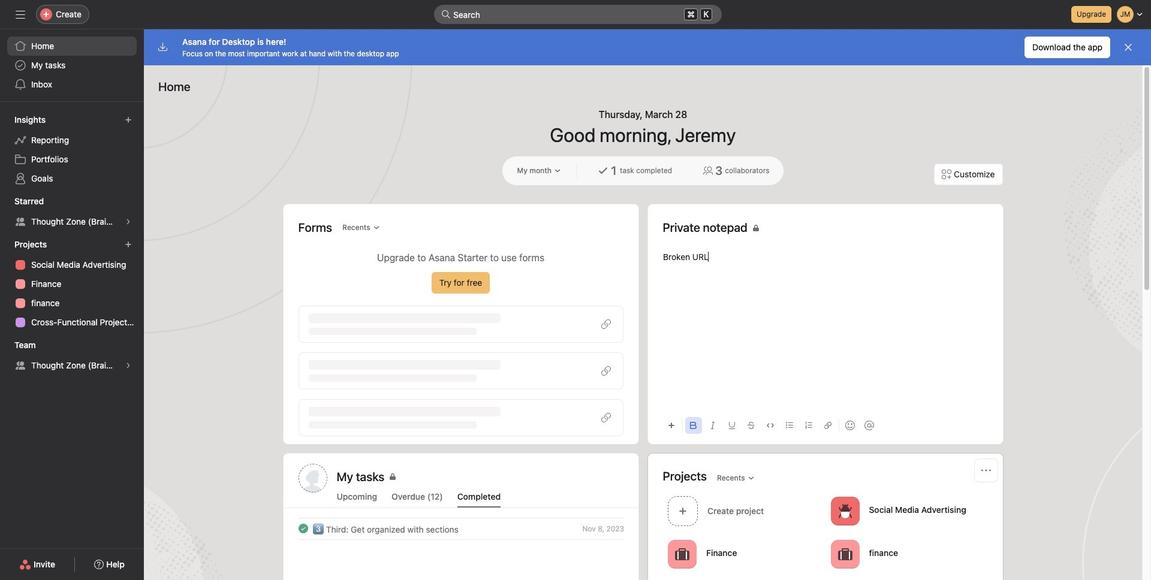Task type: describe. For each thing, give the bounding box(es) containing it.
code image
[[766, 422, 774, 429]]

Search tasks, projects, and more text field
[[434, 5, 722, 24]]

see details, thought zone (brainstorm space) image
[[125, 218, 132, 225]]

bug image
[[838, 504, 852, 518]]

bold image
[[690, 422, 697, 429]]

actions image
[[981, 466, 991, 475]]

completed image
[[296, 522, 310, 536]]

teams element
[[0, 335, 144, 378]]

italics image
[[709, 422, 716, 429]]

bulleted list image
[[786, 422, 793, 429]]

dismiss image
[[1124, 43, 1133, 52]]

0 horizontal spatial list item
[[284, 518, 638, 540]]

global element
[[0, 29, 144, 101]]

projects element
[[0, 234, 144, 335]]

see details, thought zone (brainstorm space) image
[[125, 362, 132, 369]]

at mention image
[[864, 421, 874, 430]]

Completed checkbox
[[296, 522, 310, 536]]



Task type: locate. For each thing, give the bounding box(es) containing it.
briefcase image
[[675, 547, 689, 561]]

list item
[[663, 493, 826, 529], [284, 518, 638, 540]]

toolbar
[[663, 412, 988, 439]]

insights element
[[0, 109, 144, 191]]

None field
[[434, 5, 722, 24]]

briefcase image
[[838, 547, 852, 561]]

emoji image
[[845, 421, 855, 430]]

hide sidebar image
[[16, 10, 25, 19]]

prominent image
[[441, 10, 451, 19]]

1 horizontal spatial list item
[[663, 493, 826, 529]]

link image
[[824, 422, 831, 429]]

new project or portfolio image
[[125, 241, 132, 248]]

add profile photo image
[[298, 464, 327, 493]]

numbered list image
[[805, 422, 812, 429]]

starred element
[[0, 191, 144, 234]]

underline image
[[728, 422, 735, 429]]

new insights image
[[125, 116, 132, 124]]

strikethrough image
[[747, 422, 755, 429]]



Task type: vqa. For each thing, say whether or not it's contained in the screenshot.
in to the right
no



